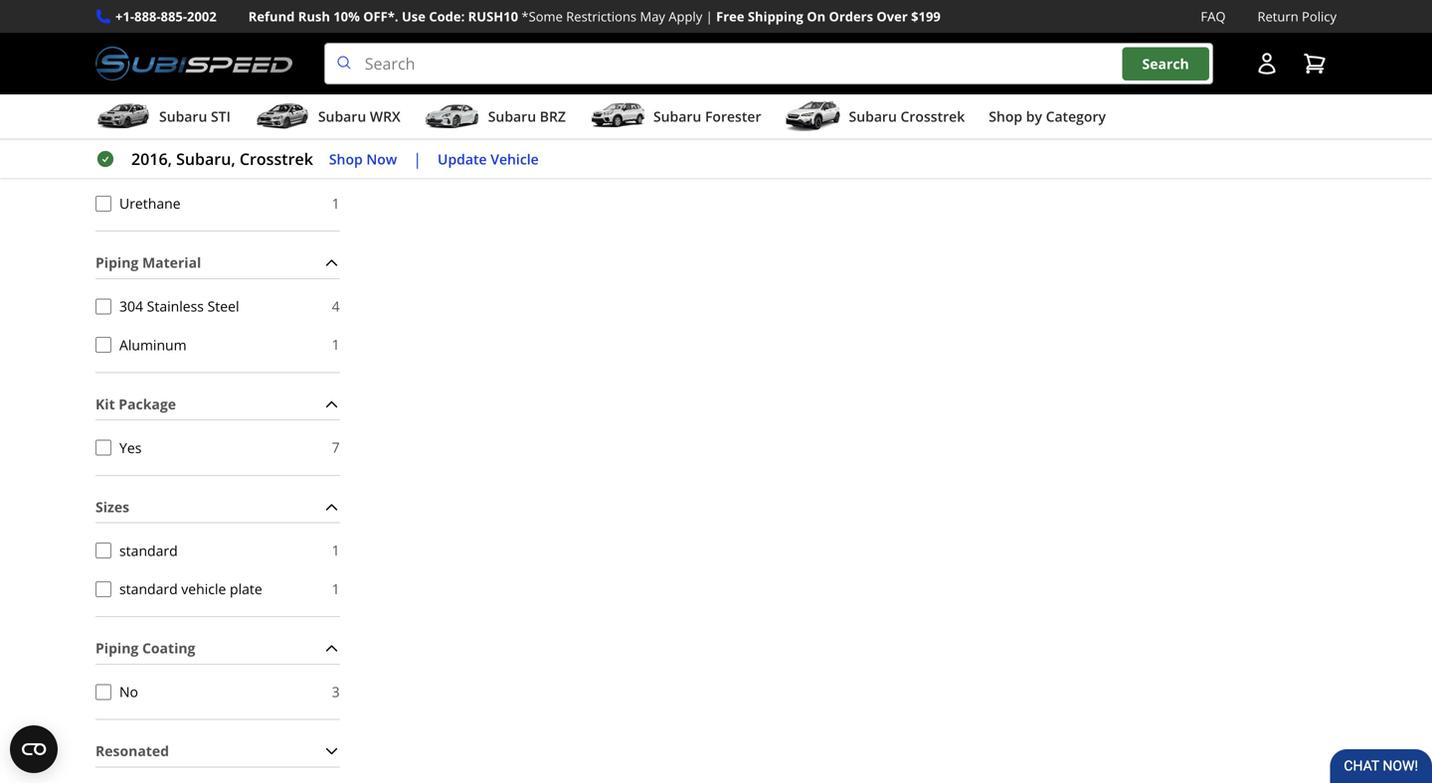 Task type: vqa. For each thing, say whether or not it's contained in the screenshot.
'Subaru' within the Subaru WRX dropdown button
yes



Task type: describe. For each thing, give the bounding box(es) containing it.
update vehicle button
[[438, 148, 539, 171]]

apply
[[669, 7, 703, 25]]

plate
[[230, 580, 262, 599]]

subaru sti button
[[96, 99, 231, 138]]

vehicle
[[181, 580, 226, 599]]

Rubber button
[[96, 119, 111, 135]]

rush
[[298, 7, 330, 25]]

1 for urethane
[[332, 194, 340, 213]]

return
[[1258, 7, 1299, 25]]

on
[[807, 7, 826, 25]]

search input field
[[324, 43, 1214, 85]]

subaru,
[[176, 148, 235, 170]]

1 for standard vehicle plate
[[332, 580, 340, 599]]

restrictions
[[566, 7, 637, 25]]

Not Supplied button
[[96, 80, 111, 96]]

a subaru forester thumbnail image image
[[590, 102, 646, 131]]

+1-888-885-2002
[[115, 7, 217, 25]]

shop for shop now
[[329, 149, 363, 168]]

Tpms button
[[96, 157, 111, 173]]

1 for magnet
[[332, 40, 340, 59]]

brz
[[540, 107, 566, 126]]

stainless
[[147, 297, 204, 316]]

coating
[[142, 639, 195, 658]]

subaru forester button
[[590, 99, 762, 138]]

faq
[[1201, 7, 1226, 25]]

piping material button
[[96, 248, 340, 278]]

standard for standard
[[119, 541, 178, 560]]

4
[[332, 297, 340, 316]]

may
[[640, 7, 665, 25]]

a subaru brz thumbnail image image
[[425, 102, 480, 131]]

885-
[[161, 7, 187, 25]]

888-
[[134, 7, 161, 25]]

0 vertical spatial |
[[706, 7, 713, 25]]

1 for hdpe
[[332, 1, 340, 20]]

search button
[[1123, 47, 1209, 80]]

refund
[[248, 7, 295, 25]]

shop now
[[329, 149, 397, 168]]

+1-888-885-2002 link
[[115, 6, 217, 27]]

standard vehicle plate button
[[96, 582, 111, 598]]

2016, subaru, crosstrek
[[131, 148, 313, 170]]

subispeed logo image
[[96, 43, 292, 85]]

a subaru wrx thumbnail image image
[[255, 102, 310, 131]]

2016,
[[131, 148, 172, 170]]

standard for standard vehicle plate
[[119, 580, 178, 599]]

search
[[1143, 54, 1190, 73]]

subaru for subaru brz
[[488, 107, 536, 126]]

steel
[[208, 297, 239, 316]]

package
[[119, 395, 176, 414]]

open widget image
[[10, 726, 58, 774]]

update
[[438, 149, 487, 168]]

304 stainless steel
[[119, 297, 239, 316]]

subaru wrx
[[318, 107, 401, 126]]

sizes
[[96, 498, 129, 517]]

return policy
[[1258, 7, 1337, 25]]

material
[[142, 253, 201, 272]]

1 vertical spatial |
[[413, 148, 422, 170]]

shop by category
[[989, 107, 1106, 126]]

1 for rubber
[[332, 117, 340, 136]]

304 Stainless Steel button
[[96, 299, 111, 315]]

*some
[[522, 7, 563, 25]]

not supplied
[[119, 78, 203, 97]]

piping for piping material
[[96, 253, 139, 272]]

use
[[402, 7, 426, 25]]

piping coating button
[[96, 634, 340, 664]]

update vehicle
[[438, 149, 539, 168]]

1 for not supplied
[[332, 78, 340, 97]]

orders
[[829, 7, 873, 25]]

subaru brz button
[[425, 99, 566, 138]]

refund rush 10% off*. use code: rush10 *some restrictions may apply | free shipping on orders over $199
[[248, 7, 941, 25]]

rubber
[[119, 117, 167, 136]]

not
[[119, 78, 143, 97]]

Yes button
[[96, 440, 111, 456]]

7
[[332, 438, 340, 457]]

shop by category button
[[989, 99, 1106, 138]]

shop for shop by category
[[989, 107, 1023, 126]]

sizes button
[[96, 492, 340, 523]]

subaru for subaru forester
[[654, 107, 702, 126]]

10%
[[334, 7, 360, 25]]



Task type: locate. For each thing, give the bounding box(es) containing it.
subaru inside "subaru brz" "dropdown button"
[[488, 107, 536, 126]]

1 vertical spatial standard
[[119, 580, 178, 599]]

Aluminum button
[[96, 337, 111, 353]]

standard vehicle plate
[[119, 580, 262, 599]]

Urethane button
[[96, 196, 111, 212]]

0 vertical spatial crosstrek
[[901, 107, 965, 126]]

a subaru sti thumbnail image image
[[96, 102, 151, 131]]

category
[[1046, 107, 1106, 126]]

1 for standard
[[332, 541, 340, 560]]

forester
[[705, 107, 762, 126]]

rush10
[[468, 7, 518, 25]]

subaru forester
[[654, 107, 762, 126]]

8 1 from the top
[[332, 541, 340, 560]]

1 subaru from the left
[[159, 107, 207, 126]]

hdpe
[[119, 1, 155, 20]]

vehicle
[[491, 149, 539, 168]]

subaru
[[159, 107, 207, 126], [318, 107, 366, 126], [488, 107, 536, 126], [654, 107, 702, 126], [849, 107, 897, 126]]

0 horizontal spatial shop
[[329, 149, 363, 168]]

$199
[[911, 7, 941, 25]]

| right now
[[413, 148, 422, 170]]

standard right standard vehicle plate 'button'
[[119, 580, 178, 599]]

standard
[[119, 541, 178, 560], [119, 580, 178, 599]]

2002
[[187, 7, 217, 25]]

standard right standard button
[[119, 541, 178, 560]]

0 vertical spatial shop
[[989, 107, 1023, 126]]

subaru wrx button
[[255, 99, 401, 138]]

button image
[[1255, 52, 1279, 76]]

shop left by
[[989, 107, 1023, 126]]

7 1 from the top
[[332, 335, 340, 354]]

2 1 from the top
[[332, 40, 340, 59]]

subaru left wrx
[[318, 107, 366, 126]]

1 for tpms
[[332, 155, 340, 174]]

subaru down supplied
[[159, 107, 207, 126]]

piping up 304
[[96, 253, 139, 272]]

piping
[[96, 253, 139, 272], [96, 639, 139, 658]]

9 1 from the top
[[332, 580, 340, 599]]

return policy link
[[1258, 6, 1337, 27]]

4 1 from the top
[[332, 117, 340, 136]]

code:
[[429, 7, 465, 25]]

4 subaru from the left
[[654, 107, 702, 126]]

shop inside 'dropdown button'
[[989, 107, 1023, 126]]

kit package button
[[96, 389, 340, 420]]

piping material
[[96, 253, 201, 272]]

now
[[366, 149, 397, 168]]

kit
[[96, 395, 115, 414]]

304
[[119, 297, 143, 316]]

0 horizontal spatial |
[[413, 148, 422, 170]]

3 1 from the top
[[332, 78, 340, 97]]

piping up no
[[96, 639, 139, 658]]

No button
[[96, 685, 111, 701]]

over
[[877, 7, 908, 25]]

aluminum
[[119, 335, 187, 354]]

6 1 from the top
[[332, 194, 340, 213]]

subaru sti
[[159, 107, 231, 126]]

1
[[332, 1, 340, 20], [332, 40, 340, 59], [332, 78, 340, 97], [332, 117, 340, 136], [332, 155, 340, 174], [332, 194, 340, 213], [332, 335, 340, 354], [332, 541, 340, 560], [332, 580, 340, 599]]

1 horizontal spatial crosstrek
[[901, 107, 965, 126]]

5 subaru from the left
[[849, 107, 897, 126]]

no
[[119, 683, 138, 702]]

2 subaru from the left
[[318, 107, 366, 126]]

5 1 from the top
[[332, 155, 340, 174]]

1 vertical spatial shop
[[329, 149, 363, 168]]

subaru right a subaru crosstrek thumbnail image
[[849, 107, 897, 126]]

subaru inside subaru wrx dropdown button
[[318, 107, 366, 126]]

supplied
[[147, 78, 203, 97]]

a subaru crosstrek thumbnail image image
[[785, 102, 841, 131]]

standard button
[[96, 543, 111, 559]]

2 piping from the top
[[96, 639, 139, 658]]

shipping
[[748, 7, 804, 25]]

subaru inside subaru forester dropdown button
[[654, 107, 702, 126]]

2 standard from the top
[[119, 580, 178, 599]]

1 horizontal spatial |
[[706, 7, 713, 25]]

sti
[[211, 107, 231, 126]]

tpms
[[119, 155, 155, 174]]

Magnet button
[[96, 42, 111, 57]]

0 vertical spatial standard
[[119, 541, 178, 560]]

wrx
[[370, 107, 401, 126]]

subaru inside subaru crosstrek dropdown button
[[849, 107, 897, 126]]

kit package
[[96, 395, 176, 414]]

subaru crosstrek
[[849, 107, 965, 126]]

yes
[[119, 438, 142, 457]]

subaru left brz
[[488, 107, 536, 126]]

free
[[716, 7, 745, 25]]

shop left now
[[329, 149, 363, 168]]

urethane
[[119, 194, 181, 213]]

piping for piping coating
[[96, 639, 139, 658]]

1 1 from the top
[[332, 1, 340, 20]]

shop now link
[[329, 148, 397, 171]]

subaru for subaru crosstrek
[[849, 107, 897, 126]]

1 piping from the top
[[96, 253, 139, 272]]

1 vertical spatial piping
[[96, 639, 139, 658]]

crosstrek
[[901, 107, 965, 126], [240, 148, 313, 170]]

crosstrek inside subaru crosstrek dropdown button
[[901, 107, 965, 126]]

piping coating
[[96, 639, 195, 658]]

subaru left forester at the top of the page
[[654, 107, 702, 126]]

3
[[332, 683, 340, 702]]

shop
[[989, 107, 1023, 126], [329, 149, 363, 168]]

1 horizontal spatial shop
[[989, 107, 1023, 126]]

3 subaru from the left
[[488, 107, 536, 126]]

resonated button
[[96, 737, 340, 767]]

| left free
[[706, 7, 713, 25]]

1 standard from the top
[[119, 541, 178, 560]]

+1-
[[115, 7, 134, 25]]

magnet
[[119, 40, 169, 59]]

subaru crosstrek button
[[785, 99, 965, 138]]

faq link
[[1201, 6, 1226, 27]]

1 for aluminum
[[332, 335, 340, 354]]

off*.
[[363, 7, 399, 25]]

subaru for subaru wrx
[[318, 107, 366, 126]]

|
[[706, 7, 713, 25], [413, 148, 422, 170]]

subaru brz
[[488, 107, 566, 126]]

resonated
[[96, 742, 169, 761]]

1 vertical spatial crosstrek
[[240, 148, 313, 170]]

subaru for subaru sti
[[159, 107, 207, 126]]

0 horizontal spatial crosstrek
[[240, 148, 313, 170]]

by
[[1026, 107, 1042, 126]]

0 vertical spatial piping
[[96, 253, 139, 272]]

Hdpe button
[[96, 3, 111, 19]]

policy
[[1302, 7, 1337, 25]]

subaru inside subaru sti dropdown button
[[159, 107, 207, 126]]



